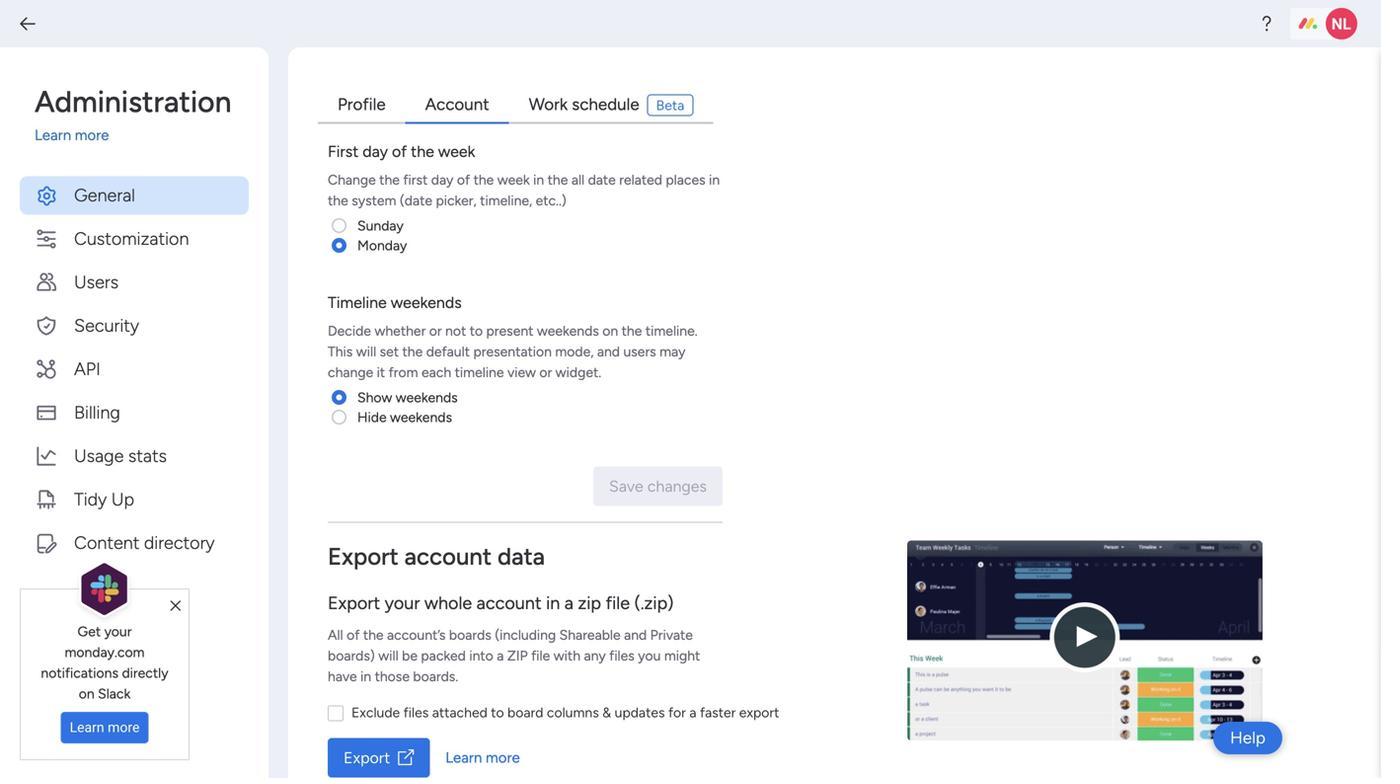 Task type: vqa. For each thing, say whether or not it's contained in the screenshot.
your to the right
yes



Task type: describe. For each thing, give the bounding box(es) containing it.
the up users
[[622, 322, 642, 339]]

might
[[664, 647, 700, 664]]

help image
[[1257, 14, 1277, 34]]

export for export your whole account in a zip file (.zip)
[[328, 592, 380, 614]]

2 vertical spatial a
[[690, 704, 697, 721]]

mode,
[[555, 343, 594, 360]]

2 vertical spatial learn
[[446, 749, 482, 766]]

more for learn more button
[[108, 719, 140, 736]]

account link
[[405, 87, 509, 124]]

data
[[498, 542, 545, 571]]

day inside change the first day of the week in the all date related places in the system (date picker, timeline, etc..)
[[431, 171, 454, 188]]

learn more button
[[61, 712, 148, 743]]

with
[[554, 647, 581, 664]]

change
[[328, 364, 373, 381]]

the up from
[[402, 343, 423, 360]]

will inside decide whether or not to present weekends on the timeline. this will set the default presentation mode, and users may change it from each timeline view or widget.
[[356, 343, 376, 360]]

to inside decide whether or not to present weekends on the timeline. this will set the default presentation mode, and users may change it from each timeline view or widget.
[[470, 322, 483, 339]]

tidy up
[[74, 489, 134, 510]]

v2 export image
[[398, 750, 414, 766]]

attached
[[432, 704, 488, 721]]

export for export account data
[[328, 542, 399, 571]]

set
[[380, 343, 399, 360]]

date
[[588, 171, 616, 188]]

more inside administration learn more
[[75, 126, 109, 144]]

help button
[[1214, 722, 1283, 754]]

security
[[74, 315, 139, 336]]

export your whole account in a zip file (.zip)
[[328, 592, 674, 614]]

work schedule
[[529, 94, 639, 115]]

in inside 'all of the account's boards (including shareable and private boards) will be packed into a zip file with any files you might have in those boards.'
[[360, 668, 371, 685]]

administration
[[35, 84, 231, 119]]

in left zip
[[546, 592, 560, 614]]

0 horizontal spatial week
[[438, 142, 475, 161]]

content directory
[[74, 532, 215, 553]]

default
[[426, 343, 470, 360]]

of inside 'all of the account's boards (including shareable and private boards) will be packed into a zip file with any files you might have in those boards.'
[[347, 626, 360, 643]]

1 horizontal spatial a
[[565, 592, 574, 614]]

&
[[602, 704, 611, 721]]

1 horizontal spatial file
[[606, 592, 630, 614]]

files inside 'all of the account's boards (including shareable and private boards) will be packed into a zip file with any files you might have in those boards.'
[[609, 647, 635, 664]]

0 vertical spatial or
[[429, 322, 442, 339]]

the up 'timeline,'
[[474, 171, 494, 188]]

zip
[[507, 647, 528, 664]]

private
[[650, 626, 693, 643]]

the up first
[[411, 142, 434, 161]]

the down change on the top left of page
[[328, 192, 348, 209]]

content
[[74, 532, 140, 553]]

updates
[[615, 704, 665, 721]]

a inside 'all of the account's boards (including shareable and private boards) will be packed into a zip file with any files you might have in those boards.'
[[497, 647, 504, 664]]

content directory button
[[20, 524, 249, 562]]

not
[[445, 322, 466, 339]]

tidy
[[74, 489, 107, 510]]

the inside 'all of the account's boards (including shareable and private boards) will be packed into a zip file with any files you might have in those boards.'
[[363, 626, 384, 643]]

export account data
[[328, 542, 545, 571]]

get
[[78, 623, 101, 640]]

this
[[328, 343, 353, 360]]

will inside 'all of the account's boards (including shareable and private boards) will be packed into a zip file with any files you might have in those boards.'
[[378, 647, 399, 664]]

up
[[111, 489, 134, 510]]

system
[[352, 192, 396, 209]]

view
[[507, 364, 536, 381]]

exclude
[[352, 704, 400, 721]]

account
[[425, 94, 489, 115]]

of inside change the first day of the week in the all date related places in the system (date picker, timeline, etc..)
[[457, 171, 470, 188]]

account's
[[387, 626, 446, 643]]

first
[[403, 171, 428, 188]]

all of the account's boards (including shareable and private boards) will be packed into a zip file with any files you might have in those boards.
[[328, 626, 700, 685]]

billing
[[74, 402, 120, 423]]

all
[[328, 626, 343, 643]]

beta
[[656, 97, 684, 114]]

faster
[[700, 704, 736, 721]]

export
[[739, 704, 779, 721]]

more for the right the 'learn more' link
[[486, 749, 520, 766]]

change
[[328, 171, 376, 188]]

the up system
[[379, 171, 400, 188]]

first day of the week
[[328, 142, 475, 161]]

users
[[623, 343, 656, 360]]

have
[[328, 668, 357, 685]]

timeline.
[[646, 322, 698, 339]]

show weekends
[[357, 389, 458, 406]]

directory
[[144, 532, 215, 553]]

learn inside administration learn more
[[35, 126, 71, 144]]

hide
[[357, 409, 387, 426]]

1 horizontal spatial learn more link
[[446, 747, 520, 769]]

boards)
[[328, 647, 375, 664]]

help
[[1230, 728, 1266, 748]]

shareable
[[559, 626, 621, 643]]

change the first day of the week in the all date related places in the system (date picker, timeline, etc..)
[[328, 171, 720, 209]]

get your monday.com notifications directly on slack
[[41, 623, 168, 702]]

and inside 'all of the account's boards (including shareable and private boards) will be packed into a zip file with any files you might have in those boards.'
[[624, 626, 647, 643]]

first
[[328, 142, 359, 161]]

stats
[[128, 445, 167, 467]]

each
[[422, 364, 451, 381]]

from
[[389, 364, 418, 381]]

whole
[[424, 592, 472, 614]]



Task type: locate. For each thing, give the bounding box(es) containing it.
timeline
[[328, 293, 387, 312]]

be
[[402, 647, 418, 664]]

usage
[[74, 445, 124, 467]]

in right places
[[709, 171, 720, 188]]

administration learn more
[[35, 84, 231, 144]]

week inside change the first day of the week in the all date related places in the system (date picker, timeline, etc..)
[[497, 171, 530, 188]]

decide whether or not to present weekends on the timeline. this will set the default presentation mode, and users may change it from each timeline view or widget.
[[328, 322, 698, 381]]

files right any
[[609, 647, 635, 664]]

1 vertical spatial week
[[497, 171, 530, 188]]

learn down 'administration'
[[35, 126, 71, 144]]

learn more down attached
[[446, 749, 520, 766]]

0 vertical spatial day
[[363, 142, 388, 161]]

hide weekends
[[357, 409, 452, 426]]

in right have
[[360, 668, 371, 685]]

on inside decide whether or not to present weekends on the timeline. this will set the default presentation mode, and users may change it from each timeline view or widget.
[[603, 322, 618, 339]]

0 horizontal spatial a
[[497, 647, 504, 664]]

sunday
[[357, 217, 404, 234]]

weekends for timeline weekends
[[391, 293, 462, 312]]

timeline,
[[480, 192, 532, 209]]

1 horizontal spatial on
[[603, 322, 618, 339]]

related
[[619, 171, 662, 188]]

0 horizontal spatial day
[[363, 142, 388, 161]]

1 horizontal spatial learn more
[[446, 749, 520, 766]]

on left timeline.
[[603, 322, 618, 339]]

show
[[357, 389, 392, 406]]

1 vertical spatial will
[[378, 647, 399, 664]]

back to workspace image
[[18, 14, 38, 34]]

1 horizontal spatial week
[[497, 171, 530, 188]]

users
[[74, 272, 119, 293]]

file inside 'all of the account's boards (including shareable and private boards) will be packed into a zip file with any files you might have in those boards.'
[[531, 647, 550, 664]]

0 horizontal spatial learn more
[[70, 719, 140, 736]]

1 vertical spatial account
[[477, 592, 542, 614]]

whether
[[375, 322, 426, 339]]

1 vertical spatial more
[[108, 719, 140, 736]]

(.zip)
[[634, 592, 674, 614]]

picker,
[[436, 192, 477, 209]]

the
[[411, 142, 434, 161], [379, 171, 400, 188], [474, 171, 494, 188], [548, 171, 568, 188], [328, 192, 348, 209], [622, 322, 642, 339], [402, 343, 423, 360], [363, 626, 384, 643]]

1 vertical spatial export
[[328, 592, 380, 614]]

1 vertical spatial to
[[491, 704, 504, 721]]

weekends up the mode,
[[537, 322, 599, 339]]

0 vertical spatial account
[[404, 542, 492, 571]]

general
[[74, 185, 135, 206]]

on inside get your monday.com notifications directly on slack
[[79, 685, 94, 702]]

1 vertical spatial of
[[457, 171, 470, 188]]

etc..)
[[536, 192, 567, 209]]

all
[[572, 171, 585, 188]]

0 vertical spatial and
[[597, 343, 620, 360]]

dapulse x slim image
[[1233, 555, 1247, 574]]

learn more for learn more button
[[70, 719, 140, 736]]

learn more link
[[35, 124, 249, 147], [446, 747, 520, 769]]

to
[[470, 322, 483, 339], [491, 704, 504, 721]]

weekends
[[391, 293, 462, 312], [537, 322, 599, 339], [396, 389, 458, 406], [390, 409, 452, 426]]

monday
[[357, 237, 407, 254]]

and up you
[[624, 626, 647, 643]]

day up picker,
[[431, 171, 454, 188]]

learn inside button
[[70, 719, 104, 736]]

1 horizontal spatial to
[[491, 704, 504, 721]]

1 horizontal spatial of
[[392, 142, 407, 161]]

file
[[606, 592, 630, 614], [531, 647, 550, 664]]

learn down attached
[[446, 749, 482, 766]]

and inside decide whether or not to present weekends on the timeline. this will set the default presentation mode, and users may change it from each timeline view or widget.
[[597, 343, 620, 360]]

of up first
[[392, 142, 407, 161]]

2 horizontal spatial a
[[690, 704, 697, 721]]

of up picker,
[[457, 171, 470, 188]]

timeline weekends
[[328, 293, 462, 312]]

1 vertical spatial on
[[79, 685, 94, 702]]

your for get
[[104, 623, 132, 640]]

0 horizontal spatial your
[[104, 623, 132, 640]]

usage stats button
[[20, 437, 249, 475]]

noah lott image
[[1326, 8, 1358, 39]]

1 horizontal spatial and
[[624, 626, 647, 643]]

customization
[[74, 228, 189, 249]]

into
[[469, 647, 493, 664]]

0 vertical spatial export
[[328, 542, 399, 571]]

1 horizontal spatial will
[[378, 647, 399, 664]]

files right exclude
[[403, 704, 429, 721]]

or right view
[[539, 364, 552, 381]]

notifications
[[41, 664, 118, 681]]

1 vertical spatial learn
[[70, 719, 104, 736]]

present
[[486, 322, 534, 339]]

2 horizontal spatial of
[[457, 171, 470, 188]]

files
[[609, 647, 635, 664], [403, 704, 429, 721]]

export for export
[[344, 748, 390, 767]]

0 vertical spatial file
[[606, 592, 630, 614]]

0 vertical spatial learn
[[35, 126, 71, 144]]

profile
[[338, 94, 386, 115]]

0 vertical spatial to
[[470, 322, 483, 339]]

general button
[[20, 176, 249, 215]]

board
[[508, 704, 544, 721]]

1 horizontal spatial day
[[431, 171, 454, 188]]

0 horizontal spatial to
[[470, 322, 483, 339]]

usage stats
[[74, 445, 167, 467]]

weekends for hide weekends
[[390, 409, 452, 426]]

0 horizontal spatial file
[[531, 647, 550, 664]]

columns
[[547, 704, 599, 721]]

to left board
[[491, 704, 504, 721]]

1 horizontal spatial files
[[609, 647, 635, 664]]

learn down slack
[[70, 719, 104, 736]]

you
[[638, 647, 661, 664]]

directly
[[122, 664, 168, 681]]

learn more
[[70, 719, 140, 736], [446, 749, 520, 766]]

may
[[660, 343, 686, 360]]

1 vertical spatial files
[[403, 704, 429, 721]]

(date
[[400, 192, 432, 209]]

learn more for the right the 'learn more' link
[[446, 749, 520, 766]]

0 vertical spatial will
[[356, 343, 376, 360]]

weekends up whether
[[391, 293, 462, 312]]

in up "etc..)"
[[533, 171, 544, 188]]

export
[[328, 542, 399, 571], [328, 592, 380, 614], [344, 748, 390, 767]]

0 horizontal spatial or
[[429, 322, 442, 339]]

export button
[[328, 738, 430, 778]]

learn more link down attached
[[446, 747, 520, 769]]

slack
[[98, 685, 131, 702]]

your up account's
[[385, 592, 420, 614]]

more inside button
[[108, 719, 140, 736]]

timeline
[[455, 364, 504, 381]]

0 vertical spatial more
[[75, 126, 109, 144]]

learn more inside button
[[70, 719, 140, 736]]

0 horizontal spatial and
[[597, 343, 620, 360]]

more
[[75, 126, 109, 144], [108, 719, 140, 736], [486, 749, 520, 766]]

and left users
[[597, 343, 620, 360]]

1 vertical spatial file
[[531, 647, 550, 664]]

the up boards)
[[363, 626, 384, 643]]

packed
[[421, 647, 466, 664]]

weekends down each
[[396, 389, 458, 406]]

1 vertical spatial and
[[624, 626, 647, 643]]

day right the first
[[363, 142, 388, 161]]

presentation
[[473, 343, 552, 360]]

2 vertical spatial more
[[486, 749, 520, 766]]

weekends for show weekends
[[396, 389, 458, 406]]

of right all in the left bottom of the page
[[347, 626, 360, 643]]

export inside button
[[344, 748, 390, 767]]

boards.
[[413, 668, 458, 685]]

1 vertical spatial learn more link
[[446, 747, 520, 769]]

for
[[668, 704, 686, 721]]

(including
[[495, 626, 556, 643]]

will
[[356, 343, 376, 360], [378, 647, 399, 664]]

0 vertical spatial of
[[392, 142, 407, 161]]

1 vertical spatial your
[[104, 623, 132, 640]]

billing button
[[20, 393, 249, 432]]

more down 'administration'
[[75, 126, 109, 144]]

0 vertical spatial learn more
[[70, 719, 140, 736]]

a
[[565, 592, 574, 614], [497, 647, 504, 664], [690, 704, 697, 721]]

it
[[377, 364, 385, 381]]

0 horizontal spatial learn more link
[[35, 124, 249, 147]]

or left not
[[429, 322, 442, 339]]

0 vertical spatial learn more link
[[35, 124, 249, 147]]

will left set
[[356, 343, 376, 360]]

1 vertical spatial or
[[539, 364, 552, 381]]

will up those
[[378, 647, 399, 664]]

1 vertical spatial day
[[431, 171, 454, 188]]

1 vertical spatial learn more
[[446, 749, 520, 766]]

weekends down the show weekends
[[390, 409, 452, 426]]

1 horizontal spatial your
[[385, 592, 420, 614]]

dapulse x slim image
[[170, 597, 181, 615]]

1 horizontal spatial or
[[539, 364, 552, 381]]

tidy up button
[[20, 480, 249, 519]]

0 horizontal spatial of
[[347, 626, 360, 643]]

the left 'all'
[[548, 171, 568, 188]]

your for export
[[385, 592, 420, 614]]

0 vertical spatial a
[[565, 592, 574, 614]]

0 horizontal spatial on
[[79, 685, 94, 702]]

0 horizontal spatial files
[[403, 704, 429, 721]]

2 vertical spatial of
[[347, 626, 360, 643]]

week down account link
[[438, 142, 475, 161]]

boards
[[449, 626, 492, 643]]

account up (including
[[477, 592, 542, 614]]

security button
[[20, 307, 249, 345]]

learn more link down 'administration'
[[35, 124, 249, 147]]

to right not
[[470, 322, 483, 339]]

0 vertical spatial on
[[603, 322, 618, 339]]

on down notifications
[[79, 685, 94, 702]]

0 vertical spatial your
[[385, 592, 420, 614]]

customization button
[[20, 220, 249, 258]]

week up 'timeline,'
[[497, 171, 530, 188]]

more down slack
[[108, 719, 140, 736]]

learn more down slack
[[70, 719, 140, 736]]

your up the monday.com
[[104, 623, 132, 640]]

account up whole
[[404, 542, 492, 571]]

users button
[[20, 263, 249, 302]]

weekends inside decide whether or not to present weekends on the timeline. this will set the default presentation mode, and users may change it from each timeline view or widget.
[[537, 322, 599, 339]]

0 vertical spatial week
[[438, 142, 475, 161]]

more down board
[[486, 749, 520, 766]]

2 vertical spatial export
[[344, 748, 390, 767]]

profile link
[[318, 87, 405, 124]]

your inside get your monday.com notifications directly on slack
[[104, 623, 132, 640]]

1 vertical spatial a
[[497, 647, 504, 664]]

any
[[584, 647, 606, 664]]

in
[[533, 171, 544, 188], [709, 171, 720, 188], [546, 592, 560, 614], [360, 668, 371, 685]]

those
[[375, 668, 410, 685]]

work
[[529, 94, 568, 115]]

0 horizontal spatial will
[[356, 343, 376, 360]]

0 vertical spatial files
[[609, 647, 635, 664]]



